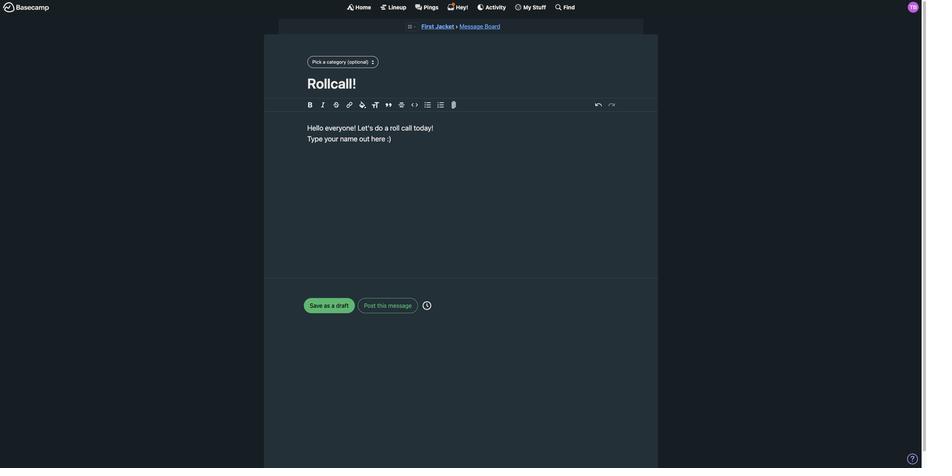 Task type: locate. For each thing, give the bounding box(es) containing it.
let's
[[358, 124, 373, 132]]

today!
[[414, 124, 434, 132]]

name
[[340, 135, 358, 143]]

activity
[[486, 4, 506, 10]]

hello everyone! let's do a roll call today! type your name out here :)
[[307, 124, 434, 143]]

call
[[401, 124, 412, 132]]

first jacket link
[[422, 23, 454, 30]]

this
[[377, 303, 387, 309]]

1 vertical spatial a
[[385, 124, 389, 132]]

message
[[388, 303, 412, 309]]

1 horizontal spatial a
[[332, 303, 335, 309]]

0 vertical spatial a
[[323, 59, 326, 65]]

your
[[325, 135, 338, 143]]

my stuff
[[524, 4, 546, 10]]

as
[[324, 303, 330, 309]]

pick a category (optional)
[[312, 59, 369, 65]]

a right pick
[[323, 59, 326, 65]]

lineup
[[389, 4, 407, 10]]

category
[[327, 59, 346, 65]]

Type a title… text field
[[307, 75, 615, 92]]

a right as
[[332, 303, 335, 309]]

a inside button
[[332, 303, 335, 309]]

2 vertical spatial a
[[332, 303, 335, 309]]

main element
[[0, 0, 922, 14]]

jacket
[[436, 23, 454, 30]]

home
[[356, 4, 371, 10]]

Write away… text field
[[286, 112, 636, 270]]

first
[[422, 23, 434, 30]]

save as a draft
[[310, 303, 349, 309]]

message
[[460, 23, 483, 30]]

pings button
[[415, 4, 439, 11]]

save as a draft button
[[304, 298, 355, 314]]

a right do
[[385, 124, 389, 132]]

0 horizontal spatial a
[[323, 59, 326, 65]]

2 horizontal spatial a
[[385, 124, 389, 132]]

› message board
[[456, 23, 500, 30]]

activity link
[[477, 4, 506, 11]]

home link
[[347, 4, 371, 11]]

a
[[323, 59, 326, 65], [385, 124, 389, 132], [332, 303, 335, 309]]

a inside hello everyone! let's do a roll call today! type your name out here :)
[[385, 124, 389, 132]]

›
[[456, 23, 458, 30]]

pick
[[312, 59, 322, 65]]

first jacket
[[422, 23, 454, 30]]



Task type: describe. For each thing, give the bounding box(es) containing it.
a inside button
[[323, 59, 326, 65]]

out
[[359, 135, 370, 143]]

hey! button
[[447, 3, 468, 11]]

my stuff button
[[515, 4, 546, 11]]

post this message button
[[358, 298, 418, 314]]

find button
[[555, 4, 575, 11]]

lineup link
[[380, 4, 407, 11]]

save
[[310, 303, 323, 309]]

draft
[[336, 303, 349, 309]]

:)
[[387, 135, 392, 143]]

do
[[375, 124, 383, 132]]

tyler black image
[[908, 2, 919, 13]]

post this message
[[364, 303, 412, 309]]

message board link
[[460, 23, 500, 30]]

(optional)
[[348, 59, 369, 65]]

pick a category (optional) button
[[307, 56, 378, 68]]

type
[[307, 135, 323, 143]]

stuff
[[533, 4, 546, 10]]

hello
[[307, 124, 323, 132]]

board
[[485, 23, 500, 30]]

hey!
[[456, 4, 468, 10]]

post
[[364, 303, 376, 309]]

pings
[[424, 4, 439, 10]]

find
[[564, 4, 575, 10]]

schedule this to post later image
[[423, 302, 432, 310]]

here
[[371, 135, 385, 143]]

my
[[524, 4, 532, 10]]

switch accounts image
[[3, 2, 49, 13]]

everyone!
[[325, 124, 356, 132]]

roll
[[390, 124, 400, 132]]



Task type: vqa. For each thing, say whether or not it's contained in the screenshot.
Make Instagram link related to Ruby changed who can access this project
no



